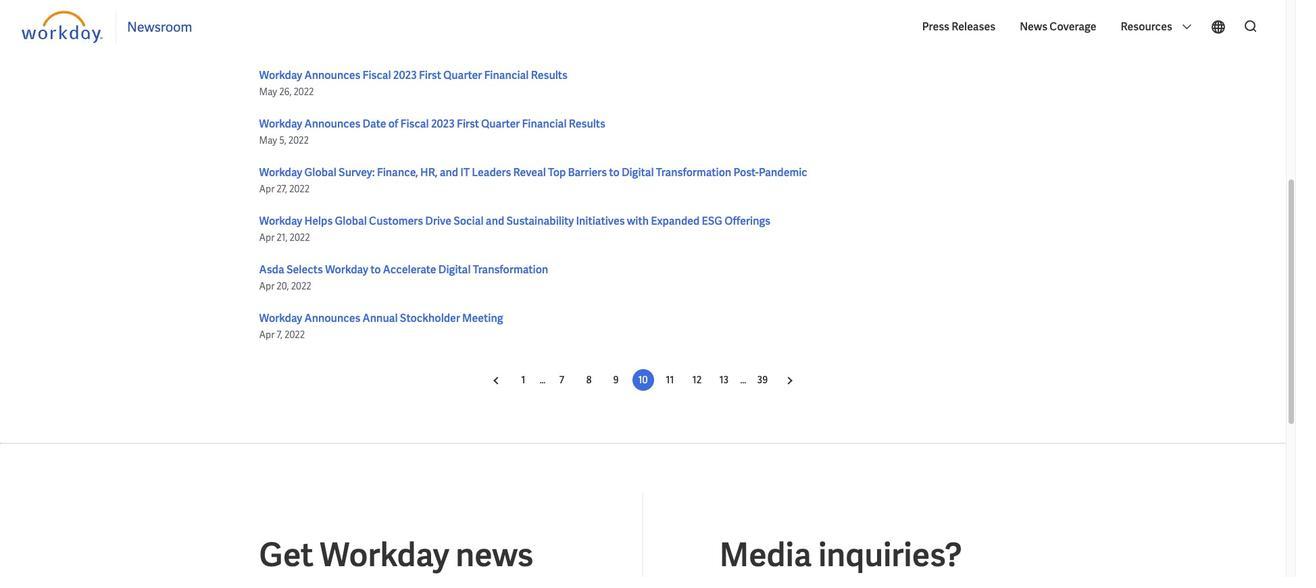 Task type: locate. For each thing, give the bounding box(es) containing it.
8 link
[[578, 370, 600, 391]]

first up workday announces date of fiscal 2023 first quarter financial results link at the left of the page
[[419, 68, 441, 82]]

0 vertical spatial results
[[531, 68, 568, 82]]

resources link
[[1114, 9, 1200, 45]]

workday inside workday helps global customers drive social and sustainability initiatives with expanded esg offerings apr 21, 2022
[[259, 214, 302, 228]]

digital up with
[[622, 166, 654, 180]]

0 horizontal spatial 2023
[[393, 68, 417, 82]]

2022 inside workday global survey: finance, hr, and it leaders reveal top barriers to digital transformation post-pandemic apr 27, 2022
[[289, 183, 310, 195]]

3 apr from the top
[[259, 281, 275, 293]]

2022 right 26,
[[294, 86, 314, 98]]

0 vertical spatial and
[[440, 166, 458, 180]]

fiscal up date
[[363, 68, 391, 82]]

2022 down selects
[[291, 281, 311, 293]]

1 link
[[513, 370, 534, 391]]

please
[[720, 573, 818, 578]]

2022 right 7,
[[285, 329, 305, 341]]

meeting
[[462, 312, 503, 326]]

1 vertical spatial digital
[[439, 263, 471, 277]]

quarter inside workday announces date of fiscal 2023 first quarter financial results may 5, 2022
[[481, 117, 520, 131]]

1 horizontal spatial digital
[[622, 166, 654, 180]]

fiscal
[[363, 68, 391, 82], [401, 117, 429, 131]]

to inside asda selects workday to accelerate digital transformation apr 20, 2022
[[371, 263, 381, 277]]

stockholder
[[400, 312, 460, 326]]

workday inside asda selects workday to accelerate digital transformation apr 20, 2022
[[325, 263, 368, 277]]

2 vertical spatial announces
[[305, 312, 361, 326]]

1 vertical spatial financial
[[522, 117, 567, 131]]

26,
[[279, 86, 292, 98]]

quarter up leaders at the top of the page
[[481, 117, 520, 131]]

global left survey:
[[305, 166, 337, 180]]

reach
[[824, 573, 907, 578]]

3 announces from the top
[[305, 312, 361, 326]]

to left the accelerate
[[371, 263, 381, 277]]

apr left 21,
[[259, 232, 275, 244]]

may left 5,
[[259, 135, 277, 147]]

2023
[[393, 68, 417, 82], [431, 117, 455, 131]]

7,
[[277, 329, 283, 341]]

1 announces from the top
[[305, 68, 361, 82]]

results
[[531, 68, 568, 82], [569, 117, 606, 131]]

show next page image
[[785, 377, 793, 385]]

11 link
[[659, 370, 681, 391]]

apr left "20," on the left of page
[[259, 281, 275, 293]]

39
[[758, 375, 768, 387]]

quarter
[[443, 68, 482, 82], [481, 117, 520, 131]]

initiatives
[[576, 214, 625, 228]]

0 horizontal spatial and
[[440, 166, 458, 180]]

workday global survey: finance, hr, and it leaders reveal top barriers to digital transformation post-pandemic link
[[259, 166, 808, 180]]

2022 right 21,
[[290, 232, 310, 244]]

0 vertical spatial fiscal
[[363, 68, 391, 82]]

press releases
[[923, 20, 996, 34]]

0 horizontal spatial to
[[371, 263, 381, 277]]

and right social
[[486, 214, 505, 228]]

1 horizontal spatial to
[[609, 166, 620, 180]]

1 vertical spatial first
[[457, 117, 479, 131]]

1 vertical spatial transformation
[[473, 263, 548, 277]]

of
[[389, 117, 398, 131]]

transformation inside asda selects workday to accelerate digital transformation apr 20, 2022
[[473, 263, 548, 277]]

workday global survey: finance, hr, and it leaders reveal top barriers to digital transformation post-pandemic apr 27, 2022
[[259, 166, 808, 195]]

20,
[[277, 281, 289, 293]]

reveal
[[513, 166, 546, 180]]

newsroom link
[[127, 18, 192, 36]]

media inquiries? please reach out.
[[720, 535, 972, 578]]

workday for workday announces fiscal 2023 first quarter financial results
[[259, 68, 302, 82]]

2 announces from the top
[[305, 117, 361, 131]]

0 vertical spatial global
[[305, 166, 337, 180]]

apr left 27,
[[259, 183, 275, 195]]

announces inside the workday announces annual stockholder meeting apr 7, 2022
[[305, 312, 361, 326]]

0 vertical spatial quarter
[[443, 68, 482, 82]]

1 vertical spatial may
[[259, 135, 277, 147]]

workday inside workday global survey: finance, hr, and it leaders reveal top barriers to digital transformation post-pandemic apr 27, 2022
[[259, 166, 302, 180]]

1 vertical spatial to
[[371, 263, 381, 277]]

1 vertical spatial and
[[486, 214, 505, 228]]

fiscal right of
[[401, 117, 429, 131]]

to right barriers
[[609, 166, 620, 180]]

12 link
[[686, 370, 708, 391]]

workday announces date of fiscal 2023 first quarter financial results link
[[259, 117, 606, 131]]

1 horizontal spatial first
[[457, 117, 479, 131]]

may left 26,
[[259, 86, 277, 98]]

first up it
[[457, 117, 479, 131]]

media
[[720, 535, 812, 577]]

esg
[[702, 214, 723, 228]]

2022 inside asda selects workday to accelerate digital transformation apr 20, 2022
[[291, 281, 311, 293]]

1
[[522, 375, 526, 387]]

apr left 7,
[[259, 329, 275, 341]]

1 vertical spatial quarter
[[481, 117, 520, 131]]

date
[[363, 117, 386, 131]]

transformation down workday helps global customers drive social and sustainability initiatives with expanded esg offerings apr 21, 2022
[[473, 263, 548, 277]]

0 vertical spatial announces
[[305, 68, 361, 82]]

pandemic
[[759, 166, 808, 180]]

0 vertical spatial may
[[259, 86, 277, 98]]

0 vertical spatial to
[[609, 166, 620, 180]]

0 vertical spatial 2023
[[393, 68, 417, 82]]

1 horizontal spatial 2023
[[431, 117, 455, 131]]

digital
[[622, 166, 654, 180], [439, 263, 471, 277]]

1 vertical spatial announces
[[305, 117, 361, 131]]

1 may from the top
[[259, 86, 277, 98]]

top
[[548, 166, 566, 180]]

workday inside the workday announces annual stockholder meeting apr 7, 2022
[[259, 312, 302, 326]]

0 vertical spatial digital
[[622, 166, 654, 180]]

leaders
[[472, 166, 511, 180]]

2023 inside workday announces date of fiscal 2023 first quarter financial results may 5, 2022
[[431, 117, 455, 131]]

…
[[540, 375, 546, 387], [741, 375, 747, 387]]

go to the newsroom homepage image
[[22, 11, 105, 43]]

transformation
[[656, 166, 732, 180], [473, 263, 548, 277]]

and left it
[[440, 166, 458, 180]]

announces
[[305, 68, 361, 82], [305, 117, 361, 131], [305, 312, 361, 326]]

2022 right 27,
[[289, 183, 310, 195]]

13 link
[[714, 370, 735, 391]]

by
[[259, 573, 294, 578]]

1 vertical spatial results
[[569, 117, 606, 131]]

announces inside workday announces fiscal 2023 first quarter financial results may 26, 2022
[[305, 68, 361, 82]]

asda selects workday to accelerate digital transformation link
[[259, 263, 548, 277]]

0 horizontal spatial first
[[419, 68, 441, 82]]

quarter up workday announces date of fiscal 2023 first quarter financial results link at the left of the page
[[443, 68, 482, 82]]

2 may from the top
[[259, 135, 277, 147]]

asda
[[259, 263, 284, 277]]

global right helps
[[335, 214, 367, 228]]

4 apr from the top
[[259, 329, 275, 341]]

first
[[419, 68, 441, 82], [457, 117, 479, 131]]

0 horizontal spatial digital
[[439, 263, 471, 277]]

post-
[[734, 166, 759, 180]]

0 vertical spatial transformation
[[656, 166, 732, 180]]

39 link
[[752, 370, 774, 391]]

2 apr from the top
[[259, 232, 275, 244]]

1 vertical spatial fiscal
[[401, 117, 429, 131]]

2022 right 5,
[[289, 135, 309, 147]]

1 horizontal spatial fiscal
[[401, 117, 429, 131]]

with
[[627, 214, 649, 228]]

workday helps global customers drive social and sustainability initiatives with expanded esg offerings link
[[259, 214, 771, 228]]

27,
[[277, 183, 287, 195]]

7
[[560, 375, 565, 387]]

apr
[[259, 183, 275, 195], [259, 232, 275, 244], [259, 281, 275, 293], [259, 329, 275, 341]]

1 apr from the top
[[259, 183, 275, 195]]

5,
[[279, 135, 287, 147]]

2023 right of
[[431, 117, 455, 131]]

1 horizontal spatial and
[[486, 214, 505, 228]]

selects
[[287, 263, 323, 277]]

digital right the accelerate
[[439, 263, 471, 277]]

1 horizontal spatial …
[[741, 375, 747, 387]]

0 vertical spatial financial
[[484, 68, 529, 82]]

1 … from the left
[[540, 375, 546, 387]]

0 horizontal spatial fiscal
[[363, 68, 391, 82]]

announces inside workday announces date of fiscal 2023 first quarter financial results may 5, 2022
[[305, 117, 361, 131]]

2022 inside workday helps global customers drive social and sustainability initiatives with expanded esg offerings apr 21, 2022
[[290, 232, 310, 244]]

may inside workday announces date of fiscal 2023 first quarter financial results may 5, 2022
[[259, 135, 277, 147]]

… left 39
[[741, 375, 747, 387]]

financial
[[484, 68, 529, 82], [522, 117, 567, 131]]

None search field
[[1235, 13, 1265, 41]]

survey:
[[339, 166, 375, 180]]

news coverage link
[[1013, 9, 1104, 45]]

financial inside workday announces fiscal 2023 first quarter financial results may 26, 2022
[[484, 68, 529, 82]]

1 vertical spatial global
[[335, 214, 367, 228]]

workday announces annual stockholder meeting link
[[259, 312, 503, 326]]

newsroom
[[127, 18, 192, 36]]

email.
[[301, 573, 389, 578]]

releases
[[952, 20, 996, 34]]

… left "7"
[[540, 375, 546, 387]]

workday inside workday announces fiscal 2023 first quarter financial results may 26, 2022
[[259, 68, 302, 82]]

workday for workday helps global customers drive social and sustainability initiatives with expanded esg offerings
[[259, 214, 302, 228]]

transformation up "esg" at the top of the page
[[656, 166, 732, 180]]

0 horizontal spatial transformation
[[473, 263, 548, 277]]

to inside workday global survey: finance, hr, and it leaders reveal top barriers to digital transformation post-pandemic apr 27, 2022
[[609, 166, 620, 180]]

workday for workday global survey: finance, hr, and it leaders reveal top barriers to digital transformation post-pandemic
[[259, 166, 302, 180]]

workday inside workday announces date of fiscal 2023 first quarter financial results may 5, 2022
[[259, 117, 302, 131]]

social
[[454, 214, 484, 228]]

may
[[259, 86, 277, 98], [259, 135, 277, 147]]

2023 up of
[[393, 68, 417, 82]]

1 horizontal spatial transformation
[[656, 166, 732, 180]]

0 horizontal spatial results
[[531, 68, 568, 82]]

hr,
[[420, 166, 438, 180]]

0 vertical spatial first
[[419, 68, 441, 82]]

2022
[[294, 86, 314, 98], [289, 135, 309, 147], [289, 183, 310, 195], [290, 232, 310, 244], [291, 281, 311, 293], [285, 329, 305, 341]]

0 horizontal spatial …
[[540, 375, 546, 387]]

1 horizontal spatial results
[[569, 117, 606, 131]]

global
[[305, 166, 337, 180], [335, 214, 367, 228]]

1 vertical spatial 2023
[[431, 117, 455, 131]]

may inside workday announces fiscal 2023 first quarter financial results may 26, 2022
[[259, 86, 277, 98]]

offerings
[[725, 214, 771, 228]]

globe icon image
[[1211, 19, 1227, 35]]

workday
[[259, 68, 302, 82], [259, 117, 302, 131], [259, 166, 302, 180], [259, 214, 302, 228], [325, 263, 368, 277], [259, 312, 302, 326], [320, 535, 449, 577]]

out.
[[914, 573, 972, 578]]



Task type: describe. For each thing, give the bounding box(es) containing it.
asda selects workday to accelerate digital transformation apr 20, 2022
[[259, 263, 548, 293]]

inquiries?
[[819, 535, 962, 577]]

first inside workday announces fiscal 2023 first quarter financial results may 26, 2022
[[419, 68, 441, 82]]

quarter inside workday announces fiscal 2023 first quarter financial results may 26, 2022
[[443, 68, 482, 82]]

digital inside workday global survey: finance, hr, and it leaders reveal top barriers to digital transformation post-pandemic apr 27, 2022
[[622, 166, 654, 180]]

21,
[[277, 232, 288, 244]]

apr inside workday helps global customers drive social and sustainability initiatives with expanded esg offerings apr 21, 2022
[[259, 232, 275, 244]]

financial inside workday announces date of fiscal 2023 first quarter financial results may 5, 2022
[[522, 117, 567, 131]]

coverage
[[1050, 20, 1097, 34]]

results inside workday announces date of fiscal 2023 first quarter financial results may 5, 2022
[[569, 117, 606, 131]]

current page 10 element
[[632, 375, 654, 387]]

results inside workday announces fiscal 2023 first quarter financial results may 26, 2022
[[531, 68, 568, 82]]

apr inside asda selects workday to accelerate digital transformation apr 20, 2022
[[259, 281, 275, 293]]

finance,
[[377, 166, 418, 180]]

13
[[720, 375, 729, 387]]

resources
[[1121, 20, 1175, 34]]

get workday news by email.
[[259, 535, 534, 578]]

workday announces annual stockholder meeting apr 7, 2022
[[259, 312, 503, 341]]

show previous page image
[[493, 377, 501, 385]]

global inside workday helps global customers drive social and sustainability initiatives with expanded esg offerings apr 21, 2022
[[335, 214, 367, 228]]

news
[[1020, 20, 1048, 34]]

announces for annual
[[305, 312, 361, 326]]

announces for date
[[305, 117, 361, 131]]

apr inside the workday announces annual stockholder meeting apr 7, 2022
[[259, 329, 275, 341]]

sustainability
[[507, 214, 574, 228]]

2023 inside workday announces fiscal 2023 first quarter financial results may 26, 2022
[[393, 68, 417, 82]]

annual
[[363, 312, 398, 326]]

news coverage
[[1020, 20, 1097, 34]]

12
[[693, 375, 702, 387]]

helps
[[305, 214, 333, 228]]

2022 inside workday announces date of fiscal 2023 first quarter financial results may 5, 2022
[[289, 135, 309, 147]]

workday announces fiscal 2023 first quarter financial results may 26, 2022
[[259, 68, 568, 98]]

and inside workday helps global customers drive social and sustainability initiatives with expanded esg offerings apr 21, 2022
[[486, 214, 505, 228]]

2022 inside the workday announces annual stockholder meeting apr 7, 2022
[[285, 329, 305, 341]]

barriers
[[568, 166, 607, 180]]

global inside workday global survey: finance, hr, and it leaders reveal top barriers to digital transformation post-pandemic apr 27, 2022
[[305, 166, 337, 180]]

press
[[923, 20, 950, 34]]

announces for fiscal
[[305, 68, 361, 82]]

accelerate
[[383, 263, 436, 277]]

customers
[[369, 214, 423, 228]]

workday for workday announces date of fiscal 2023 first quarter financial results
[[259, 117, 302, 131]]

7 link
[[551, 370, 573, 391]]

9 link
[[605, 370, 627, 391]]

2 … from the left
[[741, 375, 747, 387]]

news
[[456, 535, 534, 577]]

expanded
[[651, 214, 700, 228]]

8
[[587, 375, 592, 387]]

first inside workday announces date of fiscal 2023 first quarter financial results may 5, 2022
[[457, 117, 479, 131]]

get
[[259, 535, 314, 577]]

press releases link
[[916, 9, 1003, 45]]

digital inside asda selects workday to accelerate digital transformation apr 20, 2022
[[439, 263, 471, 277]]

workday announces date of fiscal 2023 first quarter financial results may 5, 2022
[[259, 117, 606, 147]]

workday announces fiscal 2023 first quarter financial results link
[[259, 68, 568, 82]]

11
[[666, 375, 674, 387]]

apr inside workday global survey: finance, hr, and it leaders reveal top barriers to digital transformation post-pandemic apr 27, 2022
[[259, 183, 275, 195]]

9
[[613, 375, 619, 387]]

and inside workday global survey: finance, hr, and it leaders reveal top barriers to digital transformation post-pandemic apr 27, 2022
[[440, 166, 458, 180]]

drive
[[425, 214, 452, 228]]

10
[[639, 375, 648, 387]]

fiscal inside workday announces fiscal 2023 first quarter financial results may 26, 2022
[[363, 68, 391, 82]]

it
[[461, 166, 470, 180]]

2022 inside workday announces fiscal 2023 first quarter financial results may 26, 2022
[[294, 86, 314, 98]]

transformation inside workday global survey: finance, hr, and it leaders reveal top barriers to digital transformation post-pandemic apr 27, 2022
[[656, 166, 732, 180]]

workday for workday announces annual stockholder meeting
[[259, 312, 302, 326]]

workday inside get workday news by email.
[[320, 535, 449, 577]]

fiscal inside workday announces date of fiscal 2023 first quarter financial results may 5, 2022
[[401, 117, 429, 131]]

workday helps global customers drive social and sustainability initiatives with expanded esg offerings apr 21, 2022
[[259, 214, 771, 244]]



Task type: vqa. For each thing, say whether or not it's contained in the screenshot.
2022 within the "Workday Announces Annual Stockholder Meeting Apr 7, 2022"
yes



